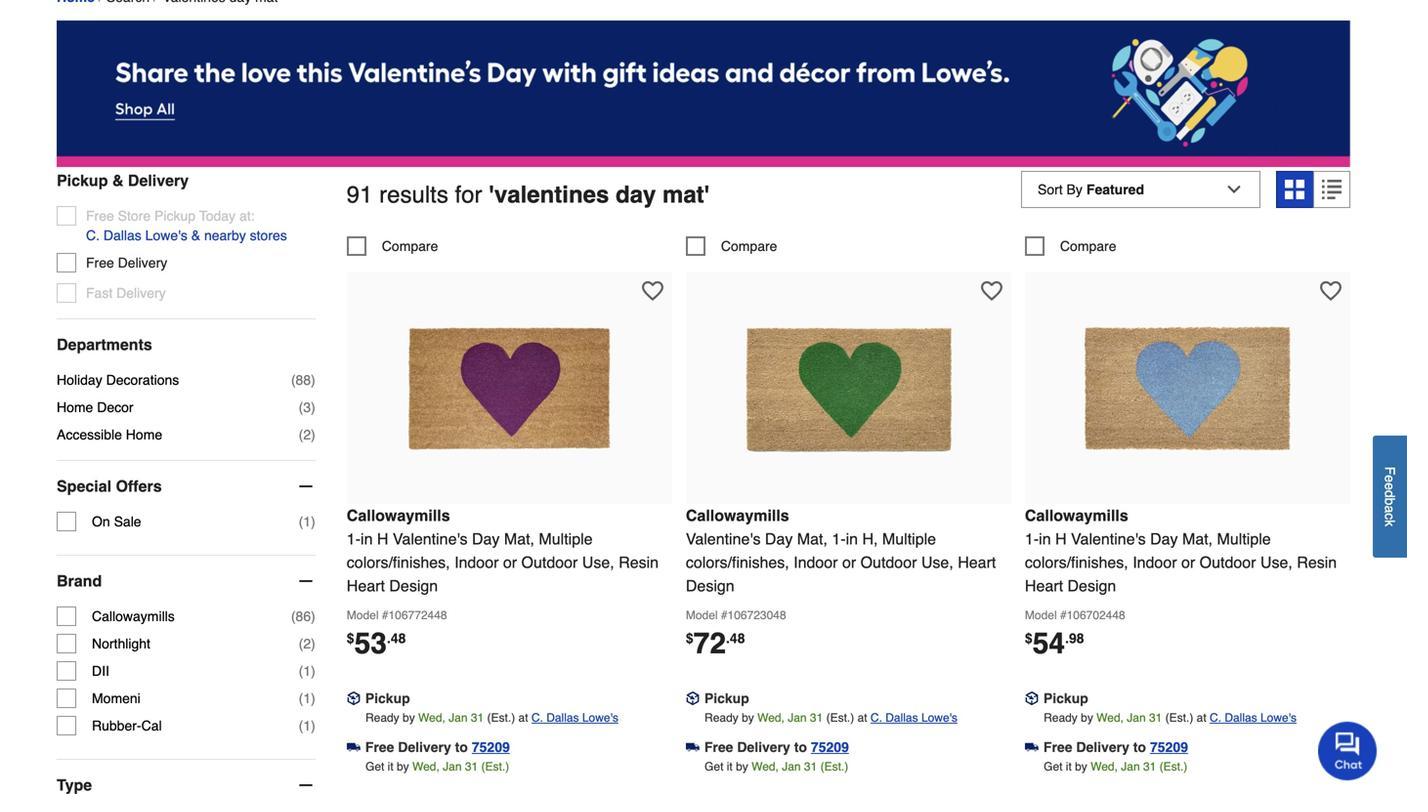 Task type: describe. For each thing, give the bounding box(es) containing it.
holiday decorations
[[57, 373, 179, 388]]

special
[[57, 478, 111, 496]]

minus image for special offers
[[296, 477, 316, 497]]

indoor for 106772448
[[455, 554, 499, 572]]

nearby
[[204, 228, 246, 244]]

or for 106702448
[[1182, 554, 1196, 572]]

actual price $54.98 element
[[1026, 627, 1085, 661]]

indoor for 106702448
[[1133, 554, 1178, 572]]

heart outline image
[[642, 280, 664, 302]]

54
[[1033, 627, 1066, 661]]

heart for model # 106702448
[[1026, 577, 1064, 595]]

1 for rubber-cal
[[303, 719, 311, 734]]

53
[[354, 627, 387, 661]]

callowaymills 1-in h valentine's day mat, multiple colors/finishes, indoor or outdoor use, resin heart design for 106772448
[[347, 507, 659, 595]]

3 c. dallas lowe's button from the left
[[1210, 709, 1297, 728]]

at for 3rd c. dallas lowe's 'button' from right
[[519, 712, 528, 725]]

( for accessible home
[[299, 427, 303, 443]]

for
[[455, 181, 483, 208]]

5014223949 element
[[347, 236, 438, 256]]

# for 106702448
[[1061, 609, 1067, 623]]

home decor
[[57, 400, 134, 416]]

91
[[347, 181, 373, 208]]

sale
[[114, 514, 141, 530]]

mat, inside callowaymills valentine's day mat, 1-in h, multiple colors/finishes, indoor or outdoor use, heart design
[[798, 530, 828, 548]]

1 for momeni
[[303, 691, 311, 707]]

2 ' from the left
[[705, 181, 710, 208]]

stores
[[250, 228, 287, 244]]

2 it from the left
[[727, 761, 733, 774]]

valentine's inside callowaymills valentine's day mat, 1-in h, multiple colors/finishes, indoor or outdoor use, heart design
[[686, 530, 761, 548]]

c
[[1383, 513, 1399, 520]]

model # 106772448
[[347, 609, 447, 623]]

1 free delivery to 75209 from the left
[[365, 740, 510, 756]]

model # 106702448
[[1026, 609, 1126, 623]]

1 get from the left
[[366, 761, 385, 774]]

store
[[118, 208, 151, 224]]

106772448
[[389, 609, 447, 623]]

$ for 72
[[686, 631, 694, 647]]

h for 106772448
[[377, 530, 389, 548]]

ready by wed, jan 31 (est.) at c. dallas lowe's for 2nd c. dallas lowe's 'button' from the right
[[705, 712, 958, 725]]

today
[[199, 208, 236, 224]]

$ 72 .48
[[686, 627, 745, 661]]

pickup down $ 72 .48
[[705, 691, 750, 707]]

75209 button for 3rd c. dallas lowe's 'button'
[[1151, 738, 1189, 758]]

h,
[[863, 530, 878, 548]]

( 2 ) for accessible home
[[299, 427, 316, 443]]

1 horizontal spatial home
[[126, 427, 162, 443]]

day for model # 106772448
[[472, 530, 500, 548]]

callowaymills 1-in h valentine's day mat, multiple colors/finishes, indoor or outdoor use, resin heart design for 106702448
[[1026, 507, 1338, 595]]

f
[[1383, 467, 1399, 475]]

special offers
[[57, 478, 162, 496]]

72
[[694, 627, 726, 661]]

3 75209 from the left
[[1151, 740, 1189, 756]]

day for model # 106702448
[[1151, 530, 1179, 548]]

holiday
[[57, 373, 102, 388]]

pickup down $ 53 .48
[[365, 691, 410, 707]]

valentines
[[495, 181, 609, 208]]

brand button
[[57, 556, 316, 607]]

1 heart outline image from the left
[[981, 280, 1003, 302]]

advertisement element
[[57, 21, 1351, 171]]

colors/finishes, for 106702448
[[1026, 554, 1129, 572]]

ready for pickup "image" related to 3rd c. dallas lowe's 'button'
[[1044, 712, 1078, 725]]

( 2 ) for northlight
[[299, 637, 316, 652]]

f e e d b a c k
[[1383, 467, 1399, 527]]

3 get it by wed, jan 31 (est.) from the left
[[1044, 761, 1188, 774]]

offers
[[116, 478, 162, 496]]

callowaymills 106723048 valentine's day mat, 1-in h, multiple colors/finishes, indoor or outdoor use, heart design image
[[741, 281, 957, 497]]

multiple for model # 106702448
[[1218, 530, 1272, 548]]

accessible home
[[57, 427, 162, 443]]

design for model # 106772448
[[389, 577, 438, 595]]

model for model # 106772448
[[347, 609, 379, 623]]

( 1 ) for dii
[[299, 664, 316, 680]]

( 1 ) for on sale
[[299, 514, 316, 530]]

truck filled image
[[347, 741, 361, 755]]

d
[[1383, 491, 1399, 498]]

chat invite button image
[[1319, 722, 1379, 781]]

2 get it by wed, jan 31 (est.) from the left
[[705, 761, 849, 774]]

) for callowaymills
[[311, 609, 316, 625]]

) for holiday decorations
[[311, 373, 316, 388]]

valentines day mat element
[[161, 0, 281, 5]]

cal
[[141, 719, 162, 734]]

1 ' from the left
[[489, 181, 495, 208]]

minus image for brand
[[296, 572, 316, 592]]

pickup image for 3rd c. dallas lowe's 'button' from right
[[347, 692, 361, 706]]

1- inside callowaymills valentine's day mat, 1-in h, multiple colors/finishes, indoor or outdoor use, heart design
[[832, 530, 846, 548]]

( 1 ) for rubber-cal
[[299, 719, 316, 734]]

1 75209 from the left
[[472, 740, 510, 756]]

at:
[[239, 208, 255, 224]]

resin for 106772448
[[619, 554, 659, 572]]

75209 button for 2nd c. dallas lowe's 'button' from the right
[[811, 738, 849, 758]]

pickup image for 2nd c. dallas lowe's 'button' from the right
[[686, 692, 700, 706]]

b
[[1383, 498, 1399, 506]]

1 it from the left
[[388, 761, 394, 774]]

at for 3rd c. dallas lowe's 'button'
[[1197, 712, 1207, 725]]

2 75209 from the left
[[811, 740, 849, 756]]

decor
[[97, 400, 134, 416]]

colors/finishes, for 106723048
[[686, 554, 790, 572]]

75209 button for 3rd c. dallas lowe's 'button' from right
[[472, 738, 510, 758]]

fast delivery
[[86, 286, 166, 301]]

3 get from the left
[[1044, 761, 1063, 774]]

) for dii
[[311, 664, 316, 680]]

callowaymills for 106702448
[[1026, 507, 1129, 525]]

& inside button
[[191, 228, 200, 244]]

compare for "5014223983" element
[[721, 238, 778, 254]]

a
[[1383, 506, 1399, 513]]

3 to from the left
[[1134, 740, 1147, 756]]

2 free delivery to 75209 from the left
[[705, 740, 849, 756]]

use, for model # 106702448
[[1261, 554, 1293, 572]]

( for dii
[[299, 664, 303, 680]]

( for on sale
[[299, 514, 303, 530]]

departments
[[57, 336, 152, 354]]

) for northlight
[[311, 637, 316, 652]]

$ 54 .98
[[1026, 627, 1085, 661]]

3
[[303, 400, 311, 416]]

indoor for 106723048
[[794, 554, 838, 572]]



Task type: vqa. For each thing, say whether or not it's contained in the screenshot.
Key Blanks Key
no



Task type: locate. For each thing, give the bounding box(es) containing it.
0 horizontal spatial indoor
[[455, 554, 499, 572]]

free
[[86, 208, 114, 224], [86, 255, 114, 271], [365, 740, 394, 756], [705, 740, 734, 756], [1044, 740, 1073, 756]]

1 get it by wed, jan 31 (est.) from the left
[[366, 761, 510, 774]]

1 horizontal spatial ready by wed, jan 31 (est.) at c. dallas lowe's
[[705, 712, 958, 725]]

mat, for model # 106702448
[[1183, 530, 1213, 548]]

1 vertical spatial ( 2 )
[[299, 637, 316, 652]]

2 heart outline image from the left
[[1321, 280, 1342, 302]]

# for 106772448
[[382, 609, 389, 623]]

actual price $72.48 element
[[686, 627, 745, 661]]

( for home decor
[[299, 400, 303, 416]]

( 88 )
[[291, 373, 316, 388]]

get
[[366, 761, 385, 774], [705, 761, 724, 774], [1044, 761, 1063, 774]]

valentine's for model # 106702448
[[1072, 530, 1146, 548]]

minus image down 3 at the bottom left of the page
[[296, 477, 316, 497]]

jan
[[449, 712, 468, 725], [788, 712, 807, 725], [1128, 712, 1146, 725], [443, 761, 462, 774], [782, 761, 801, 774], [1122, 761, 1141, 774]]

0 horizontal spatial it
[[388, 761, 394, 774]]

brand
[[57, 573, 102, 591]]

1 ( 1 ) from the top
[[299, 514, 316, 530]]

1 horizontal spatial colors/finishes,
[[686, 554, 790, 572]]

multiple inside callowaymills valentine's day mat, 1-in h, multiple colors/finishes, indoor or outdoor use, heart design
[[883, 530, 937, 548]]

3 free delivery to 75209 from the left
[[1044, 740, 1189, 756]]

compare inside 5014223903 "element"
[[1061, 238, 1117, 254]]

use,
[[583, 554, 615, 572], [922, 554, 954, 572], [1261, 554, 1293, 572]]

0 horizontal spatial mat,
[[504, 530, 535, 548]]

2 horizontal spatial ready by wed, jan 31 (est.) at c. dallas lowe's
[[1044, 712, 1297, 725]]

0 horizontal spatial design
[[389, 577, 438, 595]]

mat,
[[504, 530, 535, 548], [798, 530, 828, 548], [1183, 530, 1213, 548]]

0 vertical spatial &
[[112, 172, 124, 190]]

$ inside $ 72 .48
[[686, 631, 694, 647]]

2 horizontal spatial compare
[[1061, 238, 1117, 254]]

4 1 from the top
[[303, 719, 311, 734]]

3 indoor from the left
[[1133, 554, 1178, 572]]

day inside callowaymills valentine's day mat, 1-in h, multiple colors/finishes, indoor or outdoor use, heart design
[[765, 530, 793, 548]]

1 resin from the left
[[619, 554, 659, 572]]

1 horizontal spatial outdoor
[[861, 554, 917, 572]]

3 compare from the left
[[1061, 238, 1117, 254]]

1 ) from the top
[[311, 373, 316, 388]]

model
[[347, 609, 379, 623], [686, 609, 718, 623], [1026, 609, 1057, 623]]

2 to from the left
[[795, 740, 807, 756]]

2 get from the left
[[705, 761, 724, 774]]

' right for
[[489, 181, 495, 208]]

valentine's up 106772448
[[393, 530, 468, 548]]

use, for model # 106723048
[[922, 554, 954, 572]]

heart inside callowaymills valentine's day mat, 1-in h, multiple colors/finishes, indoor or outdoor use, heart design
[[958, 554, 997, 572]]

2 horizontal spatial #
[[1061, 609, 1067, 623]]

0 horizontal spatial outdoor
[[522, 554, 578, 572]]

1 vertical spatial home
[[126, 427, 162, 443]]

1 horizontal spatial ready
[[705, 712, 739, 725]]

1 down the ( 86 )
[[303, 664, 311, 680]]

' up "5014223983" element
[[705, 181, 710, 208]]

1 horizontal spatial at
[[858, 712, 868, 725]]

8 ) from the top
[[311, 691, 316, 707]]

1 horizontal spatial &
[[191, 228, 200, 244]]

0 horizontal spatial heart
[[347, 577, 385, 595]]

0 horizontal spatial multiple
[[539, 530, 593, 548]]

) for rubber-cal
[[311, 719, 316, 734]]

0 horizontal spatial day
[[472, 530, 500, 548]]

0 vertical spatial minus image
[[296, 477, 316, 497]]

( 3 )
[[299, 400, 316, 416]]

1-
[[347, 530, 361, 548], [832, 530, 846, 548], [1026, 530, 1039, 548]]

lowe's
[[145, 228, 188, 244], [583, 712, 619, 725], [922, 712, 958, 725], [1261, 712, 1297, 725]]

.48 down model # 106723048
[[726, 631, 745, 647]]

& down today
[[191, 228, 200, 244]]

h for 106702448
[[1056, 530, 1067, 548]]

ready down $ 54 .98
[[1044, 712, 1078, 725]]

design for model # 106702448
[[1068, 577, 1117, 595]]

mat, for model # 106772448
[[504, 530, 535, 548]]

departments element
[[57, 335, 316, 355]]

2 model from the left
[[686, 609, 718, 623]]

resin
[[619, 554, 659, 572], [1298, 554, 1338, 572]]

( 86 )
[[291, 609, 316, 625]]

heart for model # 106772448
[[347, 577, 385, 595]]

0 horizontal spatial 75209
[[472, 740, 510, 756]]

decorations
[[106, 373, 179, 388]]

0 horizontal spatial '
[[489, 181, 495, 208]]

1- up the model # 106772448
[[347, 530, 361, 548]]

1 outdoor from the left
[[522, 554, 578, 572]]

1 1 from the top
[[303, 514, 311, 530]]

1 vertical spatial &
[[191, 228, 200, 244]]

1 horizontal spatial use,
[[922, 554, 954, 572]]

minus image up the ( 86 )
[[296, 572, 316, 592]]

( 2 ) down 3 at the bottom left of the page
[[299, 427, 316, 443]]

1 horizontal spatial model
[[686, 609, 718, 623]]

2 valentine's from the left
[[686, 530, 761, 548]]

1 horizontal spatial in
[[846, 530, 858, 548]]

0 horizontal spatial 75209 button
[[472, 738, 510, 758]]

colors/finishes, up 'model # 106702448'
[[1026, 554, 1129, 572]]

5 ) from the top
[[311, 609, 316, 625]]

colors/finishes, up the model # 106772448
[[347, 554, 450, 572]]

1
[[303, 514, 311, 530], [303, 664, 311, 680], [303, 691, 311, 707], [303, 719, 311, 734]]

2 c. dallas lowe's button from the left
[[871, 709, 958, 728]]

1 horizontal spatial multiple
[[883, 530, 937, 548]]

3 ( 1 ) from the top
[[299, 691, 316, 707]]

2 horizontal spatial c. dallas lowe's button
[[1210, 709, 1297, 728]]

0 horizontal spatial model
[[347, 609, 379, 623]]

) for home decor
[[311, 400, 316, 416]]

2 ready by wed, jan 31 (est.) at c. dallas lowe's from the left
[[705, 712, 958, 725]]

3 model from the left
[[1026, 609, 1057, 623]]

( 2 )
[[299, 427, 316, 443], [299, 637, 316, 652]]

2 resin from the left
[[1298, 554, 1338, 572]]

use, inside callowaymills valentine's day mat, 1-in h, multiple colors/finishes, indoor or outdoor use, heart design
[[922, 554, 954, 572]]

in for model # 106702448
[[1039, 530, 1052, 548]]

1 callowaymills 1-in h valentine's day mat, multiple colors/finishes, indoor or outdoor use, resin heart design from the left
[[347, 507, 659, 595]]

31
[[471, 712, 484, 725], [810, 712, 823, 725], [1150, 712, 1163, 725], [465, 761, 478, 774], [805, 761, 818, 774], [1144, 761, 1157, 774]]

dallas
[[104, 228, 142, 244], [547, 712, 579, 725], [886, 712, 919, 725], [1225, 712, 1258, 725]]

rubber-
[[92, 719, 141, 734]]

compare for 5014223949 element
[[382, 238, 438, 254]]

106723048
[[728, 609, 787, 623]]

#
[[382, 609, 389, 623], [721, 609, 728, 623], [1061, 609, 1067, 623]]

1 horizontal spatial to
[[795, 740, 807, 756]]

outdoor for 106702448
[[1200, 554, 1257, 572]]

1 horizontal spatial resin
[[1298, 554, 1338, 572]]

1 minus image from the top
[[296, 477, 316, 497]]

1 # from the left
[[382, 609, 389, 623]]

0 horizontal spatial #
[[382, 609, 389, 623]]

1 design from the left
[[389, 577, 438, 595]]

0 horizontal spatial resin
[[619, 554, 659, 572]]

actual price $53.48 element
[[347, 627, 406, 661]]

106702448
[[1067, 609, 1126, 623]]

in up the model # 106772448
[[361, 530, 373, 548]]

2 horizontal spatial 75209
[[1151, 740, 1189, 756]]

2 at from the left
[[858, 712, 868, 725]]

indoor inside callowaymills valentine's day mat, 1-in h, multiple colors/finishes, indoor or outdoor use, heart design
[[794, 554, 838, 572]]

or for 106772448
[[503, 554, 517, 572]]

6 ) from the top
[[311, 637, 316, 652]]

( 2 ) down the ( 86 )
[[299, 637, 316, 652]]

1 horizontal spatial 75209
[[811, 740, 849, 756]]

resin for 106702448
[[1298, 554, 1338, 572]]

0 horizontal spatial heart outline image
[[981, 280, 1003, 302]]

colors/finishes, inside callowaymills valentine's day mat, 1-in h, multiple colors/finishes, indoor or outdoor use, heart design
[[686, 554, 790, 572]]

callowaymills 106772448 1-in h valentine's day mat, multiple colors/finishes, indoor or outdoor use, resin heart design image
[[402, 281, 617, 497]]

pickup image down '72'
[[686, 692, 700, 706]]

$ 53 .48
[[347, 627, 406, 661]]

2 ) from the top
[[311, 400, 316, 416]]

0 horizontal spatial home
[[57, 400, 93, 416]]

h up 'model # 106702448'
[[1056, 530, 1067, 548]]

2 horizontal spatial to
[[1134, 740, 1147, 756]]

3 at from the left
[[1197, 712, 1207, 725]]

e up 'd'
[[1383, 475, 1399, 483]]

2 day from the left
[[765, 530, 793, 548]]

2 down 3 at the bottom left of the page
[[303, 427, 311, 443]]

$ left .98
[[1026, 631, 1033, 647]]

1 day from the left
[[472, 530, 500, 548]]

2 pickup image from the left
[[686, 692, 700, 706]]

0 vertical spatial ( 2 )
[[299, 427, 316, 443]]

at for 2nd c. dallas lowe's 'button' from the right
[[858, 712, 868, 725]]

3 ready from the left
[[1044, 712, 1078, 725]]

2 compare from the left
[[721, 238, 778, 254]]

1 horizontal spatial valentine's
[[686, 530, 761, 548]]

0 horizontal spatial $
[[347, 631, 354, 647]]

0 horizontal spatial c. dallas lowe's button
[[532, 709, 619, 728]]

2 horizontal spatial it
[[1066, 761, 1072, 774]]

on
[[92, 514, 110, 530]]

c.
[[86, 228, 100, 244], [532, 712, 543, 725], [871, 712, 883, 725], [1210, 712, 1222, 725]]

lowe's inside button
[[145, 228, 188, 244]]

0 horizontal spatial compare
[[382, 238, 438, 254]]

free store pickup today at:
[[86, 208, 255, 224]]

c. dallas lowe's & nearby stores
[[86, 228, 287, 244]]

# up actual price $72.48 element
[[721, 609, 728, 623]]

# up $ 53 .48
[[382, 609, 389, 623]]

0 horizontal spatial pickup image
[[347, 692, 361, 706]]

2 horizontal spatial pickup image
[[1026, 692, 1039, 706]]

pickup image for 3rd c. dallas lowe's 'button'
[[1026, 692, 1039, 706]]

valentine's
[[393, 530, 468, 548], [686, 530, 761, 548], [1072, 530, 1146, 548]]

minus image inside special offers button
[[296, 477, 316, 497]]

0 horizontal spatial to
[[455, 740, 468, 756]]

1 horizontal spatial .48
[[726, 631, 745, 647]]

1 horizontal spatial get it by wed, jan 31 (est.)
[[705, 761, 849, 774]]

compare for 5014223903 "element"
[[1061, 238, 1117, 254]]

pickup up c. dallas lowe's & nearby stores
[[154, 208, 196, 224]]

ready for pickup "image" corresponding to 2nd c. dallas lowe's 'button' from the right
[[705, 712, 739, 725]]

3 it from the left
[[1066, 761, 1072, 774]]

colors/finishes, for 106772448
[[347, 554, 450, 572]]

ready down $ 72 .48
[[705, 712, 739, 725]]

minus image inside brand button
[[296, 572, 316, 592]]

0 horizontal spatial &
[[112, 172, 124, 190]]

fast
[[86, 286, 113, 301]]

$ inside $ 53 .48
[[347, 631, 354, 647]]

indoor
[[455, 554, 499, 572], [794, 554, 838, 572], [1133, 554, 1178, 572]]

.48
[[387, 631, 406, 647], [726, 631, 745, 647]]

1 $ from the left
[[347, 631, 354, 647]]

1 2 from the top
[[303, 427, 311, 443]]

ready by wed, jan 31 (est.) at c. dallas lowe's for 3rd c. dallas lowe's 'button' from right
[[366, 712, 619, 725]]

model up the "53" at the left bottom of the page
[[347, 609, 379, 623]]

.48 for 53
[[387, 631, 406, 647]]

or inside callowaymills valentine's day mat, 1-in h, multiple colors/finishes, indoor or outdoor use, heart design
[[843, 554, 857, 572]]

home down the decor
[[126, 427, 162, 443]]

( 1 )
[[299, 514, 316, 530], [299, 664, 316, 680], [299, 691, 316, 707], [299, 719, 316, 734]]

model up the 54
[[1026, 609, 1057, 623]]

( 1 ) for momeni
[[299, 691, 316, 707]]

in left h,
[[846, 530, 858, 548]]

1 horizontal spatial or
[[843, 554, 857, 572]]

0 horizontal spatial truck filled image
[[686, 741, 700, 755]]

compare inside "5014223983" element
[[721, 238, 778, 254]]

$ for 54
[[1026, 631, 1033, 647]]

1 for on sale
[[303, 514, 311, 530]]

2
[[303, 427, 311, 443], [303, 637, 311, 652]]

model for model # 106702448
[[1026, 609, 1057, 623]]

1 horizontal spatial it
[[727, 761, 733, 774]]

1 model from the left
[[347, 609, 379, 623]]

0 horizontal spatial colors/finishes,
[[347, 554, 450, 572]]

4 ) from the top
[[311, 514, 316, 530]]

3 mat, from the left
[[1183, 530, 1213, 548]]

callowaymills for 106772448
[[347, 507, 450, 525]]

1 compare from the left
[[382, 238, 438, 254]]

free delivery
[[86, 255, 167, 271]]

3 in from the left
[[1039, 530, 1052, 548]]

2 1 from the top
[[303, 664, 311, 680]]

$ for 53
[[347, 631, 354, 647]]

0 horizontal spatial or
[[503, 554, 517, 572]]

1 at from the left
[[519, 712, 528, 725]]

2 down the ( 86 )
[[303, 637, 311, 652]]

pickup & delivery
[[57, 172, 189, 190]]

truck filled image for pickup "image" corresponding to 2nd c. dallas lowe's 'button' from the right
[[686, 741, 700, 755]]

1 indoor from the left
[[455, 554, 499, 572]]

day
[[616, 181, 656, 208]]

2 horizontal spatial get
[[1044, 761, 1063, 774]]

1 horizontal spatial design
[[686, 577, 735, 595]]

compare
[[382, 238, 438, 254], [721, 238, 778, 254], [1061, 238, 1117, 254]]

1 for dii
[[303, 664, 311, 680]]

day
[[472, 530, 500, 548], [765, 530, 793, 548], [1151, 530, 1179, 548]]

multiple for model # 106723048
[[883, 530, 937, 548]]

$ down model # 106723048
[[686, 631, 694, 647]]

3 ready by wed, jan 31 (est.) at c. dallas lowe's from the left
[[1044, 712, 1297, 725]]

pickup up free delivery
[[57, 172, 108, 190]]

pickup
[[57, 172, 108, 190], [154, 208, 196, 224], [365, 691, 410, 707], [705, 691, 750, 707], [1044, 691, 1089, 707]]

grid view image
[[1286, 180, 1305, 200]]

list view image
[[1323, 180, 1342, 200]]

outdoor
[[522, 554, 578, 572], [861, 554, 917, 572], [1200, 554, 1257, 572]]

2 e from the top
[[1383, 483, 1399, 491]]

0 vertical spatial 2
[[303, 427, 311, 443]]

search element
[[106, 0, 150, 5]]

1 .48 from the left
[[387, 631, 406, 647]]

2 minus image from the top
[[296, 572, 316, 592]]

.48 inside $ 53 .48
[[387, 631, 406, 647]]

0 horizontal spatial .48
[[387, 631, 406, 647]]

1 up the ( 86 )
[[303, 514, 311, 530]]

1 horizontal spatial mat,
[[798, 530, 828, 548]]

ready
[[366, 712, 400, 725], [705, 712, 739, 725], [1044, 712, 1078, 725]]

dallas inside c. dallas lowe's & nearby stores button
[[104, 228, 142, 244]]

design up the 106702448 at the bottom of page
[[1068, 577, 1117, 595]]

callowaymills
[[347, 507, 450, 525], [686, 507, 790, 525], [1026, 507, 1129, 525], [92, 609, 175, 625]]

1 colors/finishes, from the left
[[347, 554, 450, 572]]

# up .98
[[1061, 609, 1067, 623]]

$ inside $ 54 .98
[[1026, 631, 1033, 647]]

outdoor inside callowaymills valentine's day mat, 1-in h, multiple colors/finishes, indoor or outdoor use, heart design
[[861, 554, 917, 572]]

2 horizontal spatial design
[[1068, 577, 1117, 595]]

design up 106772448
[[389, 577, 438, 595]]

valentine's for model # 106772448
[[393, 530, 468, 548]]

1 horizontal spatial c. dallas lowe's button
[[871, 709, 958, 728]]

1 vertical spatial minus image
[[296, 572, 316, 592]]

1 to from the left
[[455, 740, 468, 756]]

( for callowaymills
[[291, 609, 296, 625]]

( for rubber-cal
[[299, 719, 303, 734]]

2 horizontal spatial ready
[[1044, 712, 1078, 725]]

.48 for 72
[[726, 631, 745, 647]]

outdoor for 106723048
[[861, 554, 917, 572]]

colors/finishes, up model # 106723048
[[686, 554, 790, 572]]

2 ( 1 ) from the top
[[299, 664, 316, 680]]

1 horizontal spatial callowaymills 1-in h valentine's day mat, multiple colors/finishes, indoor or outdoor use, resin heart design
[[1026, 507, 1338, 595]]

1 valentine's from the left
[[393, 530, 468, 548]]

2 1- from the left
[[832, 530, 846, 548]]

0 horizontal spatial valentine's
[[393, 530, 468, 548]]

2 truck filled image from the left
[[1026, 741, 1039, 755]]

)
[[311, 373, 316, 388], [311, 400, 316, 416], [311, 427, 316, 443], [311, 514, 316, 530], [311, 609, 316, 625], [311, 637, 316, 652], [311, 664, 316, 680], [311, 691, 316, 707], [311, 719, 316, 734]]

) for momeni
[[311, 691, 316, 707]]

1 e from the top
[[1383, 475, 1399, 483]]

1- up 'model # 106702448'
[[1026, 530, 1039, 548]]

( for northlight
[[299, 637, 303, 652]]

it
[[388, 761, 394, 774], [727, 761, 733, 774], [1066, 761, 1072, 774]]

3 multiple from the left
[[1218, 530, 1272, 548]]

or
[[503, 554, 517, 572], [843, 554, 857, 572], [1182, 554, 1196, 572]]

home down holiday
[[57, 400, 93, 416]]

callowaymills valentine's day mat, 1-in h, multiple colors/finishes, indoor or outdoor use, heart design
[[686, 507, 997, 595]]

callowaymills for 106723048
[[686, 507, 790, 525]]

1 mat, from the left
[[504, 530, 535, 548]]

88
[[296, 373, 311, 388]]

1 horizontal spatial pickup image
[[686, 692, 700, 706]]

5014223903 element
[[1026, 236, 1117, 256]]

2 callowaymills 1-in h valentine's day mat, multiple colors/finishes, indoor or outdoor use, resin heart design from the left
[[1026, 507, 1338, 595]]

( 1 ) down 86 at the left bottom of the page
[[299, 691, 316, 707]]

results
[[379, 181, 449, 208]]

to
[[455, 740, 468, 756], [795, 740, 807, 756], [1134, 740, 1147, 756]]

pickup image down the 54
[[1026, 692, 1039, 706]]

.48 inside $ 72 .48
[[726, 631, 745, 647]]

75209 button
[[472, 738, 510, 758], [811, 738, 849, 758], [1151, 738, 1189, 758]]

1 c. dallas lowe's button from the left
[[532, 709, 619, 728]]

accessible
[[57, 427, 122, 443]]

1- for model # 106772448
[[347, 530, 361, 548]]

3 use, from the left
[[1261, 554, 1293, 572]]

callowaymills 106702448 1-in h valentine's day mat, multiple colors/finishes, indoor or outdoor use, resin heart design image
[[1081, 281, 1296, 497]]

2 horizontal spatial outdoor
[[1200, 554, 1257, 572]]

) for accessible home
[[311, 427, 316, 443]]

ready by wed, jan 31 (est.) at c. dallas lowe's for 3rd c. dallas lowe's 'button'
[[1044, 712, 1297, 725]]

1 75209 button from the left
[[472, 738, 510, 758]]

(
[[291, 373, 296, 388], [299, 400, 303, 416], [299, 427, 303, 443], [299, 514, 303, 530], [291, 609, 296, 625], [299, 637, 303, 652], [299, 664, 303, 680], [299, 691, 303, 707], [299, 719, 303, 734]]

heart outline image
[[981, 280, 1003, 302], [1321, 280, 1342, 302]]

2 75209 button from the left
[[811, 738, 849, 758]]

1 ready from the left
[[366, 712, 400, 725]]

2 colors/finishes, from the left
[[686, 554, 790, 572]]

in
[[361, 530, 373, 548], [846, 530, 858, 548], [1039, 530, 1052, 548]]

2 horizontal spatial multiple
[[1218, 530, 1272, 548]]

5014223983 element
[[686, 236, 778, 256]]

2 horizontal spatial colors/finishes,
[[1026, 554, 1129, 572]]

1 horizontal spatial h
[[1056, 530, 1067, 548]]

design inside callowaymills valentine's day mat, 1-in h, multiple colors/finishes, indoor or outdoor use, heart design
[[686, 577, 735, 595]]

multiple for model # 106772448
[[539, 530, 593, 548]]

ready down $ 53 .48
[[366, 712, 400, 725]]

1 horizontal spatial 1-
[[832, 530, 846, 548]]

2 h from the left
[[1056, 530, 1067, 548]]

1 1- from the left
[[347, 530, 361, 548]]

model # 106723048
[[686, 609, 787, 623]]

( 1 ) up the ( 86 )
[[299, 514, 316, 530]]

minus image
[[296, 477, 316, 497], [296, 572, 316, 592]]

1 ( 2 ) from the top
[[299, 427, 316, 443]]

pickup down the actual price $54.98 'element'
[[1044, 691, 1089, 707]]

&
[[112, 172, 124, 190], [191, 228, 200, 244]]

1- left h,
[[832, 530, 846, 548]]

c. inside button
[[86, 228, 100, 244]]

1 horizontal spatial heart
[[958, 554, 997, 572]]

or for 106723048
[[843, 554, 857, 572]]

3 pickup image from the left
[[1026, 692, 1039, 706]]

model up '72'
[[686, 609, 718, 623]]

ready by wed, jan 31 (est.) at c. dallas lowe's
[[366, 712, 619, 725], [705, 712, 958, 725], [1044, 712, 1297, 725]]

model for model # 106723048
[[686, 609, 718, 623]]

3 ) from the top
[[311, 427, 316, 443]]

1 horizontal spatial day
[[765, 530, 793, 548]]

k
[[1383, 520, 1399, 527]]

0 horizontal spatial h
[[377, 530, 389, 548]]

ready for pickup "image" corresponding to 3rd c. dallas lowe's 'button' from right
[[366, 712, 400, 725]]

1 horizontal spatial truck filled image
[[1026, 741, 1039, 755]]

valentine's up the 106702448 at the bottom of page
[[1072, 530, 1146, 548]]

2 horizontal spatial valentine's
[[1072, 530, 1146, 548]]

in up 'model # 106702448'
[[1039, 530, 1052, 548]]

c. dallas lowe's & nearby stores button
[[86, 226, 287, 245]]

1 truck filled image from the left
[[686, 741, 700, 755]]

truck filled image
[[686, 741, 700, 755], [1026, 741, 1039, 755]]

rubber-cal
[[92, 719, 162, 734]]

2 horizontal spatial $
[[1026, 631, 1033, 647]]

75209
[[472, 740, 510, 756], [811, 740, 849, 756], [1151, 740, 1189, 756]]

.98
[[1066, 631, 1085, 647]]

91 results for ' valentines day mat '
[[347, 181, 710, 208]]

in for model # 106772448
[[361, 530, 373, 548]]

0 horizontal spatial get it by wed, jan 31 (est.)
[[366, 761, 510, 774]]

callowaymills inside callowaymills valentine's day mat, 1-in h, multiple colors/finishes, indoor or outdoor use, heart design
[[686, 507, 790, 525]]

1 horizontal spatial free delivery to 75209
[[705, 740, 849, 756]]

pickup image
[[347, 692, 361, 706], [686, 692, 700, 706], [1026, 692, 1039, 706]]

minus image
[[296, 776, 316, 795]]

2 horizontal spatial get it by wed, jan 31 (est.)
[[1044, 761, 1188, 774]]

3 outdoor from the left
[[1200, 554, 1257, 572]]

( 1 ) up minus image
[[299, 719, 316, 734]]

2 horizontal spatial indoor
[[1133, 554, 1178, 572]]

2 outdoor from the left
[[861, 554, 917, 572]]

get it by wed, jan 31 (est.)
[[366, 761, 510, 774], [705, 761, 849, 774], [1044, 761, 1188, 774]]

2 horizontal spatial at
[[1197, 712, 1207, 725]]

delivery
[[128, 172, 189, 190], [118, 255, 167, 271], [116, 286, 166, 301], [398, 740, 451, 756], [737, 740, 791, 756], [1077, 740, 1130, 756]]

0 horizontal spatial callowaymills 1-in h valentine's day mat, multiple colors/finishes, indoor or outdoor use, resin heart design
[[347, 507, 659, 595]]

2 indoor from the left
[[794, 554, 838, 572]]

( for momeni
[[299, 691, 303, 707]]

1 down 86 at the left bottom of the page
[[303, 691, 311, 707]]

& up store
[[112, 172, 124, 190]]

2 for northlight
[[303, 637, 311, 652]]

.48 down the model # 106772448
[[387, 631, 406, 647]]

in inside callowaymills valentine's day mat, 1-in h, multiple colors/finishes, indoor or outdoor use, heart design
[[846, 530, 858, 548]]

3 or from the left
[[1182, 554, 1196, 572]]

2 ( 2 ) from the top
[[299, 637, 316, 652]]

h up the model # 106772448
[[377, 530, 389, 548]]

86
[[296, 609, 311, 625]]

3 # from the left
[[1061, 609, 1067, 623]]

2 horizontal spatial mat,
[[1183, 530, 1213, 548]]

1 horizontal spatial indoor
[[794, 554, 838, 572]]

2 for accessible home
[[303, 427, 311, 443]]

$ down the model # 106772448
[[347, 631, 354, 647]]

) for on sale
[[311, 514, 316, 530]]

1 use, from the left
[[583, 554, 615, 572]]

0 horizontal spatial get
[[366, 761, 385, 774]]

2 horizontal spatial model
[[1026, 609, 1057, 623]]

2 horizontal spatial in
[[1039, 530, 1052, 548]]

2 horizontal spatial or
[[1182, 554, 1196, 572]]

mat
[[663, 181, 705, 208]]

3 75209 button from the left
[[1151, 738, 1189, 758]]

momeni
[[92, 691, 141, 707]]

on sale
[[92, 514, 141, 530]]

design up model # 106723048
[[686, 577, 735, 595]]

outdoor for 106772448
[[522, 554, 578, 572]]

( 1 ) down the ( 86 )
[[299, 664, 316, 680]]

1 horizontal spatial #
[[721, 609, 728, 623]]

dii
[[92, 664, 109, 680]]

by
[[403, 712, 415, 725], [742, 712, 755, 725], [1081, 712, 1094, 725], [397, 761, 409, 774], [736, 761, 749, 774], [1076, 761, 1088, 774]]

1 vertical spatial 2
[[303, 637, 311, 652]]

c. dallas lowe's button
[[532, 709, 619, 728], [871, 709, 958, 728], [1210, 709, 1297, 728]]

e up b
[[1383, 483, 1399, 491]]

2 # from the left
[[721, 609, 728, 623]]

1 ready by wed, jan 31 (est.) at c. dallas lowe's from the left
[[366, 712, 619, 725]]

# for 106723048
[[721, 609, 728, 623]]

multiple
[[539, 530, 593, 548], [883, 530, 937, 548], [1218, 530, 1272, 548]]

f e e d b a c k button
[[1374, 436, 1408, 558]]

2 2 from the top
[[303, 637, 311, 652]]

2 horizontal spatial free delivery to 75209
[[1044, 740, 1189, 756]]

3 valentine's from the left
[[1072, 530, 1146, 548]]

1 in from the left
[[361, 530, 373, 548]]

2 .48 from the left
[[726, 631, 745, 647]]

valentine's up model # 106723048
[[686, 530, 761, 548]]

2 use, from the left
[[922, 554, 954, 572]]

2 horizontal spatial day
[[1151, 530, 1179, 548]]

e
[[1383, 475, 1399, 483], [1383, 483, 1399, 491]]

northlight
[[92, 637, 150, 652]]

2 multiple from the left
[[883, 530, 937, 548]]

1 up minus image
[[303, 719, 311, 734]]

2 in from the left
[[846, 530, 858, 548]]

2 horizontal spatial use,
[[1261, 554, 1293, 572]]

truck filled image for pickup "image" related to 3rd c. dallas lowe's 'button'
[[1026, 741, 1039, 755]]

pickup image up truck filled icon
[[347, 692, 361, 706]]

1 horizontal spatial compare
[[721, 238, 778, 254]]

0 horizontal spatial use,
[[583, 554, 615, 572]]

( for holiday decorations
[[291, 373, 296, 388]]

special offers button
[[57, 462, 316, 512]]

home
[[57, 400, 93, 416], [126, 427, 162, 443]]

compare inside 5014223949 element
[[382, 238, 438, 254]]



